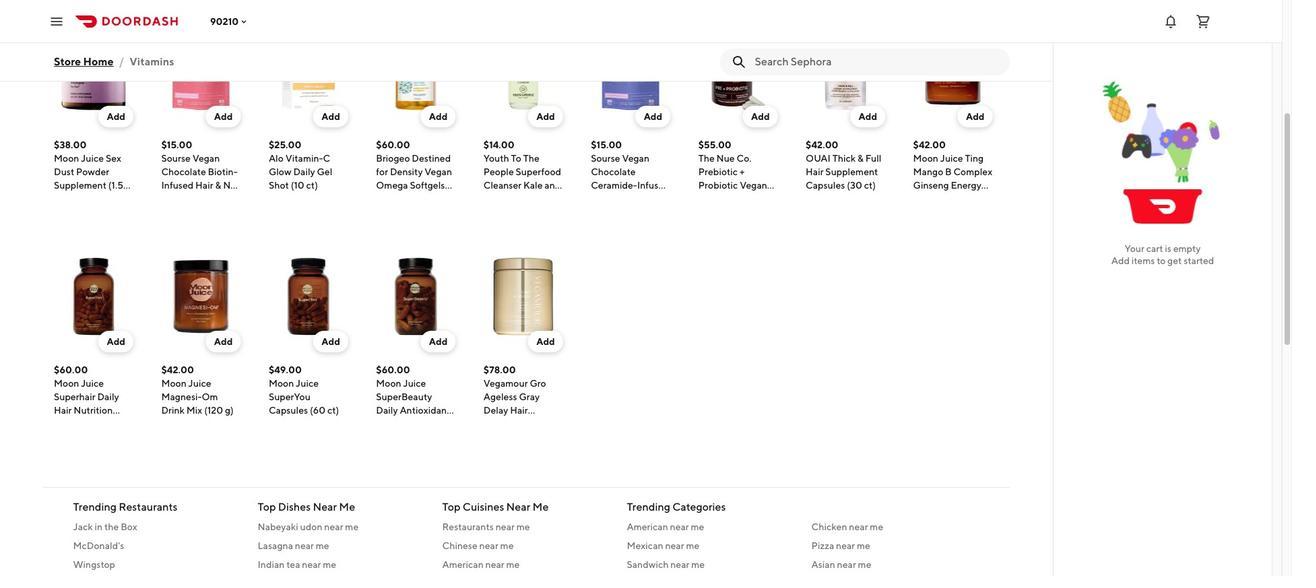 Task type: locate. For each thing, give the bounding box(es) containing it.
2 bites from the left
[[636, 193, 657, 204]]

1 horizontal spatial glow
[[611, 193, 634, 204]]

moon up "magnesi-"
[[161, 378, 187, 389]]

moon for moon juice ting mango b complex ginseng energy metabolism powder (1.7 oz)
[[913, 153, 938, 164]]

hair down the biotin-
[[195, 180, 213, 191]]

the nue co. prebiotic + probiotic vegan gut microbiome supplement capsules (60 ct) image
[[698, 32, 778, 111]]

0 horizontal spatial powder
[[76, 166, 109, 177]]

me down mexican near me link
[[691, 559, 705, 570]]

0 horizontal spatial glow
[[269, 166, 291, 177]]

oz) right (2
[[494, 220, 507, 231]]

0 horizontal spatial oz)
[[54, 193, 67, 204]]

2 the from the left
[[698, 153, 715, 164]]

c
[[323, 153, 330, 164]]

90210 button
[[210, 16, 249, 27]]

me for left "american near me" link
[[506, 559, 520, 570]]

$42.00
[[806, 139, 838, 150], [913, 139, 946, 150], [161, 364, 194, 375]]

hair for $15.00 sourse vegan chocolate biotin- infused hair & nail growth bites (30 ct)
[[195, 180, 213, 191]]

skin
[[591, 193, 609, 204], [376, 418, 395, 429]]

0 vertical spatial restaurants
[[119, 501, 177, 513]]

chocolate inside $15.00 sourse vegan chocolate biotin- infused hair & nail growth bites (30 ct)
[[161, 166, 206, 177]]

softgels inside $60.00 briogeo destined for density vegan omega softgels (120 ct)
[[410, 180, 445, 191]]

home
[[83, 55, 114, 68]]

2 $15.00 from the left
[[591, 139, 622, 150]]

daily inside $25.00 alo vitamin-c glow daily gel shot (10 ct)
[[293, 166, 315, 177]]

1 horizontal spatial daily
[[376, 405, 398, 416]]

near down chinese near me
[[485, 559, 504, 570]]

near for chinese near me link
[[479, 540, 498, 551]]

$60.00 inside $60.00 briogeo destined for density vegan omega softgels (120 ct)
[[376, 139, 410, 150]]

0 vertical spatial american near me
[[627, 521, 704, 532]]

near down trending categories
[[670, 521, 689, 532]]

(30 down nail
[[219, 193, 235, 204]]

near inside 'link'
[[670, 559, 690, 570]]

moon up mango in the right of the page
[[913, 153, 938, 164]]

$15.00 up ceramide-
[[591, 139, 622, 150]]

1 horizontal spatial sourse
[[591, 153, 620, 164]]

american near me link up mexican near me link
[[627, 520, 795, 534]]

ct) inside $49.00 moon juice superyou capsules (60 ct)
[[327, 405, 339, 416]]

oz) inside $42.00 moon juice ting mango b complex ginseng energy metabolism powder (1.7 oz)
[[964, 207, 977, 218]]

0 horizontal spatial restaurants
[[119, 501, 177, 513]]

& inside $15.00 sourse vegan chocolate biotin- infused hair & nail growth bites (30 ct)
[[215, 180, 221, 191]]

2 horizontal spatial $42.00
[[913, 139, 946, 150]]

0 horizontal spatial chocolate
[[161, 166, 206, 177]]

started
[[1184, 255, 1214, 266]]

(120 down the 'om'
[[204, 405, 223, 416]]

$15.00 sourse vegan chocolate biotin- infused hair & nail growth bites (30 ct)
[[161, 139, 240, 218]]

mango
[[913, 166, 943, 177]]

briogeo
[[376, 153, 410, 164]]

moon inside $60.00 moon juice superbeauty daily antioxidant skin supplement capsules (60 ct)
[[376, 378, 401, 389]]

vegan up ceramide-
[[622, 153, 650, 164]]

me for pizza near me link
[[857, 540, 870, 551]]

1 horizontal spatial american near me link
[[627, 520, 795, 534]]

near down pizza near me
[[837, 559, 856, 570]]

oz) right (1.7
[[964, 207, 977, 218]]

near down top cuisines near me
[[496, 521, 515, 532]]

ting
[[965, 153, 984, 164]]

0 horizontal spatial (120
[[204, 405, 223, 416]]

1 vertical spatial american near me link
[[442, 558, 611, 571]]

(120 down omega
[[376, 193, 395, 204]]

1 vertical spatial american near me
[[442, 559, 520, 570]]

moon up superbeauty
[[376, 378, 401, 389]]

14
[[65, 6, 76, 19]]

supplement down delay
[[484, 418, 536, 429]]

2 me from the left
[[533, 501, 549, 513]]

1 vertical spatial glow
[[611, 193, 634, 204]]

supplement down gut
[[698, 207, 751, 218]]

me
[[345, 521, 359, 532], [517, 521, 530, 532], [691, 521, 704, 532], [870, 521, 883, 532], [316, 540, 329, 551], [500, 540, 514, 551], [686, 540, 700, 551], [857, 540, 870, 551], [323, 559, 336, 570], [506, 559, 520, 570], [691, 559, 705, 570], [858, 559, 871, 570]]

2 top from the left
[[442, 501, 461, 513]]

1 horizontal spatial $42.00
[[806, 139, 838, 150]]

sourse
[[161, 153, 191, 164], [591, 153, 620, 164]]

bites right 'growth'
[[196, 193, 218, 204]]

vegan up microbiome
[[740, 180, 767, 191]]

near for lasagna near me link
[[295, 540, 314, 551]]

0 horizontal spatial top
[[258, 501, 276, 513]]

$14.00 youth to the people superfood cleanser kale and green tea spinach vitamins (2 oz)
[[484, 139, 561, 231]]

chocolate up ceramide-
[[591, 166, 636, 177]]

alo vitamin-c glow daily gel shot (10 ct) image
[[269, 32, 348, 111]]

hair down the 'gray'
[[510, 405, 528, 416]]

(1.7
[[948, 207, 962, 218]]

infused inside $15.00 sourse vegan chocolate ceramide-infused skin glow bites (30 ct)
[[637, 180, 670, 191]]

capsules inside $42.00 ouai thick & full hair supplement capsules (30 ct)
[[806, 180, 845, 191]]

moon for moon juice magnesi-om drink mix (120 g)
[[161, 378, 187, 389]]

capsules down superyou on the bottom left of page
[[269, 405, 308, 416]]

supplement down thick
[[826, 166, 878, 177]]

2 sourse from the left
[[591, 153, 620, 164]]

1 vertical spatial (30
[[219, 193, 235, 204]]

0 vertical spatial &
[[858, 153, 864, 164]]

capsules
[[806, 180, 845, 191], [698, 220, 738, 231], [269, 405, 308, 416], [376, 432, 415, 443]]

0 horizontal spatial near
[[313, 501, 337, 513]]

shot
[[269, 180, 289, 191]]

moon inside "$42.00 moon juice magnesi-om drink mix (120 g)"
[[161, 378, 187, 389]]

me down chinese near me link
[[506, 559, 520, 570]]

$42.00 up mango in the right of the page
[[913, 139, 946, 150]]

american near me
[[627, 521, 704, 532], [442, 559, 520, 570]]

0 vertical spatial powder
[[76, 166, 109, 177]]

powder down 'sex'
[[76, 166, 109, 177]]

juice inside $38.00 moon juice sex dust powder supplement (1.5 oz)
[[81, 153, 104, 164]]

1 horizontal spatial american
[[627, 521, 668, 532]]

sourse vegan chocolate biotin-infused hair & nail growth bites (30 ct) image
[[161, 32, 241, 111]]

2 horizontal spatial oz)
[[964, 207, 977, 218]]

near up udon
[[313, 501, 337, 513]]

1 vertical spatial &
[[215, 180, 221, 191]]

$15.00 up 'growth'
[[161, 139, 192, 150]]

me up nabeyaki udon near me link on the left
[[339, 501, 355, 513]]

0 horizontal spatial bites
[[196, 193, 218, 204]]

glow down ceramide-
[[611, 193, 634, 204]]

near up the sandwich near me
[[665, 540, 684, 551]]

me up sandwich near me 'link'
[[686, 540, 700, 551]]

near down chicken near me
[[836, 540, 855, 551]]

+
[[740, 166, 745, 177]]

me down 'restaurants near me' link
[[500, 540, 514, 551]]

oz) inside $38.00 moon juice sex dust powder supplement (1.5 oz)
[[54, 193, 67, 204]]

infused left probiotic
[[637, 180, 670, 191]]

vegan down destined at the left
[[425, 166, 452, 177]]

1 top from the left
[[258, 501, 276, 513]]

(120 inside $60.00 briogeo destined for density vegan omega softgels (120 ct)
[[376, 193, 395, 204]]

2 vertical spatial oz)
[[494, 220, 507, 231]]

1 horizontal spatial skin
[[591, 193, 609, 204]]

juice inside $42.00 moon juice ting mango b complex ginseng energy metabolism powder (1.7 oz)
[[940, 153, 963, 164]]

add for $60.00 moon juice superbeauty daily antioxidant skin supplement capsules (60 ct)
[[429, 336, 448, 347]]

oz) inside $14.00 youth to the people superfood cleanser kale and green tea spinach vitamins (2 oz)
[[494, 220, 507, 231]]

1 vertical spatial skin
[[376, 418, 395, 429]]

antioxidant
[[400, 405, 450, 416]]

0 horizontal spatial sourse
[[161, 153, 191, 164]]

$15.00 for $15.00 sourse vegan chocolate ceramide-infused skin glow bites (30 ct)
[[591, 139, 622, 150]]

0 horizontal spatial daily
[[293, 166, 315, 177]]

1 horizontal spatial $15.00
[[591, 139, 622, 150]]

1 vertical spatial softgels
[[484, 432, 519, 443]]

(60
[[740, 220, 755, 231], [310, 405, 326, 416], [417, 432, 433, 443], [520, 432, 536, 443]]

briogeo destined for density vegan omega softgels (120 ct) image
[[376, 32, 456, 111]]

juice for sex
[[81, 153, 104, 164]]

$38.00 moon juice sex dust powder supplement (1.5 oz)
[[54, 139, 123, 204]]

growth
[[161, 193, 194, 204]]

chinese
[[442, 540, 478, 551]]

1 vertical spatial (120
[[204, 405, 223, 416]]

me up pizza near me link
[[870, 521, 883, 532]]

2 chocolate from the left
[[591, 166, 636, 177]]

chicken near me link
[[811, 520, 980, 534]]

0 horizontal spatial (30
[[219, 193, 235, 204]]

ageless
[[484, 391, 517, 402]]

jack in the box
[[73, 521, 137, 532]]

(30 down thick
[[847, 180, 862, 191]]

softgels down "density"
[[410, 180, 445, 191]]

add inside your cart is empty add items to get started
[[1111, 255, 1130, 266]]

hair inside $15.00 sourse vegan chocolate biotin- infused hair & nail growth bites (30 ct)
[[195, 180, 213, 191]]

near for "american near me" link to the right
[[670, 521, 689, 532]]

chocolate
[[161, 166, 206, 177], [591, 166, 636, 177]]

drink
[[161, 405, 185, 416]]

glow up shot
[[269, 166, 291, 177]]

1 horizontal spatial softgels
[[484, 432, 519, 443]]

juice up the 'om'
[[188, 378, 211, 389]]

restaurants up chinese
[[442, 521, 494, 532]]

$42.00 inside $42.00 ouai thick & full hair supplement capsules (30 ct)
[[806, 139, 838, 150]]

gro
[[530, 378, 546, 389]]

0 horizontal spatial american
[[442, 559, 484, 570]]

0 horizontal spatial &
[[215, 180, 221, 191]]

softgels down delay
[[484, 432, 519, 443]]

infused for biotin-
[[161, 180, 194, 191]]

juice inside $49.00 moon juice superyou capsules (60 ct)
[[296, 378, 319, 389]]

(60 down superyou on the bottom left of page
[[310, 405, 326, 416]]

powder down 'metabolism'
[[913, 207, 946, 218]]

1 horizontal spatial hair
[[510, 405, 528, 416]]

me inside 'link'
[[691, 559, 705, 570]]

daily down superbeauty
[[376, 405, 398, 416]]

1 vertical spatial american
[[442, 559, 484, 570]]

moon up dust
[[54, 153, 79, 164]]

$15.00
[[161, 139, 192, 150], [591, 139, 622, 150]]

chinese near me link
[[442, 539, 611, 552]]

me for 'restaurants near me' link
[[517, 521, 530, 532]]

(120
[[376, 193, 395, 204], [204, 405, 223, 416]]

ouai thick & full hair supplement capsules (30 ct) image
[[806, 32, 885, 111]]

powder
[[76, 166, 109, 177], [913, 207, 946, 218]]

0 vertical spatial american
[[627, 521, 668, 532]]

sourse up ceramide-
[[591, 153, 620, 164]]

density
[[390, 166, 423, 177]]

$55.00
[[698, 139, 732, 150]]

gray
[[519, 391, 540, 402]]

near up pizza near me
[[849, 521, 868, 532]]

0 vertical spatial (120
[[376, 193, 395, 204]]

capsules down antioxidant
[[376, 432, 415, 443]]

american near me down chinese near me
[[442, 559, 520, 570]]

restaurants up jack in the box link
[[119, 501, 177, 513]]

0 horizontal spatial hair
[[195, 180, 213, 191]]

skin down superbeauty
[[376, 418, 395, 429]]

1 horizontal spatial american near me
[[627, 521, 704, 532]]

american near me link
[[627, 520, 795, 534], [442, 558, 611, 571]]

$60.00 for $60.00
[[54, 364, 88, 375]]

$42.00 inside $42.00 moon juice ting mango b complex ginseng energy metabolism powder (1.7 oz)
[[913, 139, 946, 150]]

add button
[[99, 106, 133, 127], [99, 106, 133, 127], [206, 106, 241, 127], [206, 106, 241, 127], [313, 106, 348, 127], [313, 106, 348, 127], [421, 106, 456, 127], [421, 106, 456, 127], [528, 106, 563, 127], [528, 106, 563, 127], [636, 106, 670, 127], [636, 106, 670, 127], [743, 106, 778, 127], [743, 106, 778, 127], [851, 106, 885, 127], [851, 106, 885, 127], [958, 106, 993, 127], [958, 106, 993, 127], [99, 331, 133, 352], [99, 331, 133, 352], [206, 331, 241, 352], [206, 331, 241, 352], [313, 331, 348, 352], [313, 331, 348, 352], [421, 331, 456, 352], [421, 331, 456, 352], [528, 331, 563, 352], [528, 331, 563, 352]]

infused inside $15.00 sourse vegan chocolate biotin- infused hair & nail growth bites (30 ct)
[[161, 180, 194, 191]]

2 vertical spatial hair
[[510, 405, 528, 416]]

american near me link down chinese near me link
[[442, 558, 611, 571]]

1 horizontal spatial near
[[506, 501, 530, 513]]

me down categories
[[691, 521, 704, 532]]

hair for $78.00 vegamour gro ageless gray delay hair supplement softgels (60 ct)
[[510, 405, 528, 416]]

supplement inside $60.00 moon juice superbeauty daily antioxidant skin supplement capsules (60 ct)
[[396, 418, 449, 429]]

near down the restaurants near me
[[479, 540, 498, 551]]

1 sourse from the left
[[161, 153, 191, 164]]

vegan
[[192, 153, 220, 164], [622, 153, 650, 164], [425, 166, 452, 177], [740, 180, 767, 191]]

1 horizontal spatial chocolate
[[591, 166, 636, 177]]

1 $15.00 from the left
[[161, 139, 192, 150]]

me up chinese near me link
[[517, 521, 530, 532]]

gel
[[317, 166, 332, 177]]

2 vertical spatial (30
[[591, 207, 606, 218]]

0 horizontal spatial trending
[[73, 501, 117, 513]]

1 horizontal spatial me
[[533, 501, 549, 513]]

0 vertical spatial (30
[[847, 180, 862, 191]]

2 near from the left
[[506, 501, 530, 513]]

store home / vitamins
[[54, 55, 174, 68]]

lasagna near me
[[258, 540, 329, 551]]

$60.00 inside $60.00 moon juice superbeauty daily antioxidant skin supplement capsules (60 ct)
[[376, 364, 410, 375]]

1 the from the left
[[523, 153, 539, 164]]

1 horizontal spatial the
[[698, 153, 715, 164]]

0 vertical spatial oz)
[[54, 193, 67, 204]]

$15.00 inside $15.00 sourse vegan chocolate ceramide-infused skin glow bites (30 ct)
[[591, 139, 622, 150]]

0 horizontal spatial me
[[339, 501, 355, 513]]

0 horizontal spatial infused
[[161, 180, 194, 191]]

near down the mexican near me
[[670, 559, 690, 570]]

oz)
[[54, 193, 67, 204], [964, 207, 977, 218], [494, 220, 507, 231]]

sourse for sourse vegan chocolate biotin- infused hair & nail growth bites (30 ct)
[[161, 153, 191, 164]]

capsules down 'ouai'
[[806, 180, 845, 191]]

me for top dishes near me
[[339, 501, 355, 513]]

juice up superyou on the bottom left of page
[[296, 378, 319, 389]]

near down nabeyaki udon near me
[[295, 540, 314, 551]]

0 horizontal spatial softgels
[[410, 180, 445, 191]]

ct) inside $55.00 the nue co. prebiotic + probiotic vegan gut microbiome supplement capsules (60 ct)
[[757, 220, 769, 231]]

1 horizontal spatial infused
[[637, 180, 670, 191]]

hair inside "$78.00 vegamour gro ageless gray delay hair supplement softgels (60 ct)"
[[510, 405, 528, 416]]

vegan inside $15.00 sourse vegan chocolate biotin- infused hair & nail growth bites (30 ct)
[[192, 153, 220, 164]]

0 vertical spatial glow
[[269, 166, 291, 177]]

to
[[511, 153, 521, 164]]

0 horizontal spatial american near me link
[[442, 558, 611, 571]]

juice inside "$42.00 moon juice magnesi-om drink mix (120 g)"
[[188, 378, 211, 389]]

glow inside $15.00 sourse vegan chocolate ceramide-infused skin glow bites (30 ct)
[[611, 193, 634, 204]]

ct) inside "$78.00 vegamour gro ageless gray delay hair supplement softgels (60 ct)"
[[538, 432, 550, 443]]

& left nail
[[215, 180, 221, 191]]

0 horizontal spatial the
[[523, 153, 539, 164]]

1 vertical spatial powder
[[913, 207, 946, 218]]

top up nabeyaki
[[258, 501, 276, 513]]

0 vertical spatial softgels
[[410, 180, 445, 191]]

sourse up 'growth'
[[161, 153, 191, 164]]

me down udon
[[316, 540, 329, 551]]

near
[[324, 521, 343, 532], [496, 521, 515, 532], [670, 521, 689, 532], [849, 521, 868, 532], [295, 540, 314, 551], [479, 540, 498, 551], [665, 540, 684, 551], [836, 540, 855, 551], [302, 559, 321, 570], [485, 559, 504, 570], [670, 559, 690, 570], [837, 559, 856, 570]]

(60 down antioxidant
[[417, 432, 433, 443]]

0 horizontal spatial $15.00
[[161, 139, 192, 150]]

items
[[1132, 255, 1155, 266]]

(60 inside $49.00 moon juice superyou capsules (60 ct)
[[310, 405, 326, 416]]

sourse inside $15.00 sourse vegan chocolate ceramide-infused skin glow bites (30 ct)
[[591, 153, 620, 164]]

$42.00 inside "$42.00 moon juice magnesi-om drink mix (120 g)"
[[161, 364, 194, 375]]

softgels
[[410, 180, 445, 191], [484, 432, 519, 443]]

moon juice superyou capsules (60 ct) image
[[269, 257, 348, 336]]

chicken
[[811, 521, 847, 532]]

me down pizza near me
[[858, 559, 871, 570]]

juice for superyou
[[296, 378, 319, 389]]

moon for moon juice superyou capsules (60 ct)
[[269, 378, 294, 389]]

american down chinese
[[442, 559, 484, 570]]

$42.00 up "magnesi-"
[[161, 364, 194, 375]]

udon
[[300, 521, 322, 532]]

supplement inside "$78.00 vegamour gro ageless gray delay hair supplement softgels (60 ct)"
[[484, 418, 536, 429]]

vegan inside $60.00 briogeo destined for density vegan omega softgels (120 ct)
[[425, 166, 452, 177]]

2 horizontal spatial (30
[[847, 180, 862, 191]]

moon inside $49.00 moon juice superyou capsules (60 ct)
[[269, 378, 294, 389]]

$42.00 up 'ouai'
[[806, 139, 838, 150]]

american near me for "american near me" link to the right
[[627, 521, 704, 532]]

add for $42.00 ouai thick & full hair supplement capsules (30 ct)
[[859, 111, 877, 122]]

1 horizontal spatial oz)
[[494, 220, 507, 231]]

1 me from the left
[[339, 501, 355, 513]]

hair down 'ouai'
[[806, 166, 824, 177]]

moon down $49.00
[[269, 378, 294, 389]]

add
[[107, 111, 125, 122], [214, 111, 233, 122], [322, 111, 340, 122], [429, 111, 448, 122], [536, 111, 555, 122], [644, 111, 662, 122], [751, 111, 770, 122], [859, 111, 877, 122], [966, 111, 985, 122], [1111, 255, 1130, 266], [107, 336, 125, 347], [214, 336, 233, 347], [322, 336, 340, 347], [429, 336, 448, 347], [536, 336, 555, 347]]

trending up the in
[[73, 501, 117, 513]]

ct) inside $25.00 alo vitamin-c glow daily gel shot (10 ct)
[[306, 180, 318, 191]]

capsules down gut
[[698, 220, 738, 231]]

0 vertical spatial daily
[[293, 166, 315, 177]]

top left cuisines
[[442, 501, 461, 513]]

supplement down dust
[[54, 180, 106, 191]]

1 trending from the left
[[73, 501, 117, 513]]

nabeyaki
[[258, 521, 298, 532]]

sourse inside $15.00 sourse vegan chocolate biotin- infused hair & nail growth bites (30 ct)
[[161, 153, 191, 164]]

cleanser
[[484, 180, 522, 191]]

(60 down microbiome
[[740, 220, 755, 231]]

& left full on the top of the page
[[858, 153, 864, 164]]

bites down ceramide-
[[636, 193, 657, 204]]

ct) inside $60.00 briogeo destined for density vegan omega softgels (120 ct)
[[397, 193, 409, 204]]

skin inside $60.00 moon juice superbeauty daily antioxidant skin supplement capsules (60 ct)
[[376, 418, 395, 429]]

ouai
[[806, 153, 831, 164]]

2 infused from the left
[[637, 180, 670, 191]]

softgels inside "$78.00 vegamour gro ageless gray delay hair supplement softgels (60 ct)"
[[484, 432, 519, 443]]

1 horizontal spatial trending
[[627, 501, 670, 513]]

1 chocolate from the left
[[161, 166, 206, 177]]

vegan inside $55.00 the nue co. prebiotic + probiotic vegan gut microbiome supplement capsules (60 ct)
[[740, 180, 767, 191]]

2 trending from the left
[[627, 501, 670, 513]]

2 horizontal spatial hair
[[806, 166, 824, 177]]

juice inside $60.00 moon juice superbeauty daily antioxidant skin supplement capsules (60 ct)
[[403, 378, 426, 389]]

ct) inside $42.00 ouai thick & full hair supplement capsules (30 ct)
[[864, 180, 876, 191]]

$42.00 for $42.00 moon juice ting mango b complex ginseng energy metabolism powder (1.7 oz)
[[913, 139, 946, 150]]

destined
[[412, 153, 451, 164]]

youth to the people superfood cleanser kale and green tea spinach vitamins (2 oz) image
[[484, 32, 563, 111]]

me for top cuisines near me
[[533, 501, 549, 513]]

tea
[[512, 193, 527, 204]]

me down lasagna near me link
[[323, 559, 336, 570]]

the down "$55.00"
[[698, 153, 715, 164]]

capsules inside $60.00 moon juice superbeauty daily antioxidant skin supplement capsules (60 ct)
[[376, 432, 415, 443]]

sourse for sourse vegan chocolate ceramide-infused skin glow bites (30 ct)
[[591, 153, 620, 164]]

vegan up the biotin-
[[192, 153, 220, 164]]

1 bites from the left
[[196, 193, 218, 204]]

american up mexican
[[627, 521, 668, 532]]

infused up 'growth'
[[161, 180, 194, 191]]

daily down the vitamin-
[[293, 166, 315, 177]]

hair
[[806, 166, 824, 177], [195, 180, 213, 191], [510, 405, 528, 416]]

0 horizontal spatial american near me
[[442, 559, 520, 570]]

1 horizontal spatial (120
[[376, 193, 395, 204]]

0 vertical spatial hair
[[806, 166, 824, 177]]

$38.00
[[54, 139, 86, 150]]

add for $55.00 the nue co. prebiotic + probiotic vegan gut microbiome supplement capsules (60 ct)
[[751, 111, 770, 122]]

1 vertical spatial hair
[[195, 180, 213, 191]]

1 horizontal spatial (30
[[591, 207, 606, 218]]

supplement down antioxidant
[[396, 418, 449, 429]]

bites
[[196, 193, 218, 204], [636, 193, 657, 204]]

0 vertical spatial american near me link
[[627, 520, 795, 534]]

$15.00 inside $15.00 sourse vegan chocolate biotin- infused hair & nail growth bites (30 ct)
[[161, 139, 192, 150]]

the right the to
[[523, 153, 539, 164]]

1 infused from the left
[[161, 180, 194, 191]]

moon inside $42.00 moon juice ting mango b complex ginseng energy metabolism powder (1.7 oz)
[[913, 153, 938, 164]]

glow inside $25.00 alo vitamin-c glow daily gel shot (10 ct)
[[269, 166, 291, 177]]

/
[[119, 55, 124, 68]]

chocolate inside $15.00 sourse vegan chocolate ceramide-infused skin glow bites (30 ct)
[[591, 166, 636, 177]]

1 near from the left
[[313, 501, 337, 513]]

mcdonald's link
[[73, 539, 242, 552]]

skin inside $15.00 sourse vegan chocolate ceramide-infused skin glow bites (30 ct)
[[591, 193, 609, 204]]

juice up superbeauty
[[403, 378, 426, 389]]

chocolate up 'growth'
[[161, 166, 206, 177]]

american near me up the mexican near me
[[627, 521, 704, 532]]

me for chinese near me link
[[500, 540, 514, 551]]

0 horizontal spatial skin
[[376, 418, 395, 429]]

near for 'restaurants near me' link
[[496, 521, 515, 532]]

near for pizza near me link
[[836, 540, 855, 551]]

skin down ceramide-
[[591, 193, 609, 204]]

me for chicken near me link
[[870, 521, 883, 532]]

1 horizontal spatial &
[[858, 153, 864, 164]]

0 horizontal spatial $42.00
[[161, 364, 194, 375]]

1 horizontal spatial restaurants
[[442, 521, 494, 532]]

1 horizontal spatial powder
[[913, 207, 946, 218]]

add for $42.00 moon juice magnesi-om drink mix (120 g)
[[214, 336, 233, 347]]

american for "american near me" link to the right
[[627, 521, 668, 532]]

0 vertical spatial skin
[[591, 193, 609, 204]]

1 vertical spatial oz)
[[964, 207, 977, 218]]

superyou
[[269, 391, 311, 402]]

moon inside $38.00 moon juice sex dust powder supplement (1.5 oz)
[[54, 153, 79, 164]]

ct)
[[306, 180, 318, 191], [864, 180, 876, 191], [397, 193, 409, 204], [161, 207, 173, 218], [608, 207, 620, 218], [757, 220, 769, 231], [327, 405, 339, 416], [435, 432, 447, 443], [538, 432, 550, 443]]

(30 inside $15.00 sourse vegan chocolate ceramide-infused skin glow bites (30 ct)
[[591, 207, 606, 218]]

the
[[523, 153, 539, 164], [698, 153, 715, 164]]

$15.00 for $15.00 sourse vegan chocolate biotin- infused hair & nail growth bites (30 ct)
[[161, 139, 192, 150]]

juice left 'sex'
[[81, 153, 104, 164]]

me down chicken near me
[[857, 540, 870, 551]]

cuisines
[[463, 501, 504, 513]]

1 vertical spatial daily
[[376, 405, 398, 416]]

in
[[95, 521, 102, 532]]

superbeauty
[[376, 391, 432, 402]]

1 horizontal spatial top
[[442, 501, 461, 513]]

1 horizontal spatial bites
[[636, 193, 657, 204]]

add for $42.00 moon juice ting mango b complex ginseng energy metabolism powder (1.7 oz)
[[966, 111, 985, 122]]

trending up mexican
[[627, 501, 670, 513]]

probiotic
[[698, 180, 738, 191]]

add for $38.00 moon juice sex dust powder supplement (1.5 oz)
[[107, 111, 125, 122]]

near up 'restaurants near me' link
[[506, 501, 530, 513]]

add for $15.00 sourse vegan chocolate biotin- infused hair & nail growth bites (30 ct)
[[214, 111, 233, 122]]

top for top cuisines near me
[[442, 501, 461, 513]]

(30
[[847, 180, 862, 191], [219, 193, 235, 204], [591, 207, 606, 218]]

moon juice magnesi-om drink mix (120 g) image
[[161, 257, 241, 336]]

juice up b
[[940, 153, 963, 164]]

vitamins inside $14.00 youth to the people superfood cleanser kale and green tea spinach vitamins (2 oz)
[[520, 207, 558, 218]]

me for mexican near me link
[[686, 540, 700, 551]]

daily
[[293, 166, 315, 177], [376, 405, 398, 416]]



Task type: vqa. For each thing, say whether or not it's contained in the screenshot.
Restaurants near me link's me
yes



Task type: describe. For each thing, give the bounding box(es) containing it.
add for $14.00 youth to the people superfood cleanser kale and green tea spinach vitamins (2 oz)
[[536, 111, 555, 122]]

supplement inside $38.00 moon juice sex dust powder supplement (1.5 oz)
[[54, 180, 106, 191]]

kale
[[523, 180, 543, 191]]

sex
[[106, 153, 121, 164]]

pizza near me link
[[811, 539, 980, 552]]

Search Sephora search field
[[755, 55, 999, 69]]

alo
[[269, 153, 284, 164]]

skin for daily
[[376, 418, 395, 429]]

$60.00 moon juice superbeauty daily antioxidant skin supplement capsules (60 ct)
[[376, 364, 450, 443]]

prebiotic
[[698, 166, 738, 177]]

wingstop link
[[73, 558, 242, 571]]

asian near me
[[811, 559, 871, 570]]

to
[[1157, 255, 1166, 266]]

me for asian near me link
[[858, 559, 871, 570]]

restaurants near me link
[[442, 520, 611, 534]]

moon juice superhair daily hair nutrition dietary supplement 120 ct capsules (120 ct) image
[[54, 257, 133, 336]]

people
[[484, 166, 514, 177]]

(60 inside $60.00 moon juice superbeauty daily antioxidant skin supplement capsules (60 ct)
[[417, 432, 433, 443]]

(120 inside "$42.00 moon juice magnesi-om drink mix (120 g)"
[[204, 405, 223, 416]]

top for top dishes near me
[[258, 501, 276, 513]]

nail
[[223, 180, 240, 191]]

trending categories
[[627, 501, 726, 513]]

near for chicken near me link
[[849, 521, 868, 532]]

b
[[945, 166, 952, 177]]

$42.00 for $42.00 ouai thick & full hair supplement capsules (30 ct)
[[806, 139, 838, 150]]

wingstop
[[73, 559, 115, 570]]

tea
[[287, 559, 300, 570]]

chicken near me
[[811, 521, 883, 532]]

add for $60.00 briogeo destined for density vegan omega softgels (120 ct)
[[429, 111, 448, 122]]

moon juice superbeauty daily antioxidant skin supplement capsules (60 ct) image
[[376, 257, 456, 336]]

dust
[[54, 166, 74, 177]]

(60 inside "$78.00 vegamour gro ageless gray delay hair supplement softgels (60 ct)"
[[520, 432, 536, 443]]

nabeyaki udon near me link
[[258, 520, 426, 534]]

restaurants near me
[[442, 521, 530, 532]]

trending for trending restaurants
[[73, 501, 117, 513]]

sourse vegan chocolate ceramide-infused skin glow bites (30 ct) image
[[591, 32, 670, 111]]

youth
[[484, 153, 509, 164]]

near for asian near me link
[[837, 559, 856, 570]]

(30 inside $42.00 ouai thick & full hair supplement capsules (30 ct)
[[847, 180, 862, 191]]

dishes
[[278, 501, 311, 513]]

asian
[[811, 559, 835, 570]]

add for $78.00 vegamour gro ageless gray delay hair supplement softgels (60 ct)
[[536, 336, 555, 347]]

supplement inside $55.00 the nue co. prebiotic + probiotic vegan gut microbiome supplement capsules (60 ct)
[[698, 207, 751, 218]]

ceramide-
[[591, 180, 637, 191]]

the inside $55.00 the nue co. prebiotic + probiotic vegan gut microbiome supplement capsules (60 ct)
[[698, 153, 715, 164]]

the
[[104, 521, 119, 532]]

near up lasagna near me link
[[324, 521, 343, 532]]

powder inside $42.00 moon juice ting mango b complex ginseng energy metabolism powder (1.7 oz)
[[913, 207, 946, 218]]

co.
[[737, 153, 752, 164]]

near for sandwich near me 'link'
[[670, 559, 690, 570]]

$78.00 vegamour gro ageless gray delay hair supplement softgels (60 ct)
[[484, 364, 550, 443]]

box
[[121, 521, 137, 532]]

sandwich near me
[[627, 559, 705, 570]]

$25.00 alo vitamin-c glow daily gel shot (10 ct)
[[269, 139, 332, 191]]

(30 inside $15.00 sourse vegan chocolate biotin- infused hair & nail growth bites (30 ct)
[[219, 193, 235, 204]]

indian tea near me
[[258, 559, 336, 570]]

90210
[[210, 16, 239, 27]]

near for cuisines
[[506, 501, 530, 513]]

me for lasagna near me link
[[316, 540, 329, 551]]

magnesi-
[[161, 391, 202, 402]]

add for $25.00 alo vitamin-c glow daily gel shot (10 ct)
[[322, 111, 340, 122]]

ginseng
[[913, 180, 949, 191]]

green
[[484, 193, 511, 204]]

$42.00 for $42.00 moon juice magnesi-om drink mix (120 g)
[[161, 364, 194, 375]]

infused for ceramide-
[[637, 180, 670, 191]]

omega
[[376, 180, 408, 191]]

om
[[202, 391, 218, 402]]

me for "american near me" link to the right
[[691, 521, 704, 532]]

mexican near me
[[627, 540, 700, 551]]

add for $15.00 sourse vegan chocolate ceramide-infused skin glow bites (30 ct)
[[644, 111, 662, 122]]

your cart is empty add items to get started
[[1111, 243, 1214, 266]]

trending for trending categories
[[627, 501, 670, 513]]

chinese near me
[[442, 540, 514, 551]]

capsules inside $55.00 the nue co. prebiotic + probiotic vegan gut microbiome supplement capsules (60 ct)
[[698, 220, 738, 231]]

result(s)
[[78, 6, 123, 19]]

ct) inside $15.00 sourse vegan chocolate biotin- infused hair & nail growth bites (30 ct)
[[161, 207, 173, 218]]

superfood
[[516, 166, 561, 177]]

near right "tea"
[[302, 559, 321, 570]]

moon for moon juice superbeauty daily antioxidant skin supplement capsules (60 ct)
[[376, 378, 401, 389]]

open menu image
[[49, 13, 65, 29]]

trending restaurants
[[73, 501, 177, 513]]

bites inside $15.00 sourse vegan chocolate ceramide-infused skin glow bites (30 ct)
[[636, 193, 657, 204]]

american near me for left "american near me" link
[[442, 559, 520, 570]]

$25.00
[[269, 139, 301, 150]]

american for left "american near me" link
[[442, 559, 484, 570]]

chocolate for skin
[[591, 166, 636, 177]]

near for mexican near me link
[[665, 540, 684, 551]]

14 result(s)
[[65, 6, 123, 19]]

mexican
[[627, 540, 663, 551]]

$42.00 moon juice magnesi-om drink mix (120 g)
[[161, 364, 234, 416]]

the inside $14.00 youth to the people superfood cleanser kale and green tea spinach vitamins (2 oz)
[[523, 153, 539, 164]]

$60.00 for $60.00 moon juice superbeauty daily antioxidant skin supplement capsules (60 ct)
[[376, 364, 410, 375]]

me up lasagna near me link
[[345, 521, 359, 532]]

notification bell image
[[1163, 13, 1179, 29]]

add for $49.00 moon juice superyou capsules (60 ct)
[[322, 336, 340, 347]]

(2
[[484, 220, 492, 231]]

lasagna
[[258, 540, 293, 551]]

powder inside $38.00 moon juice sex dust powder supplement (1.5 oz)
[[76, 166, 109, 177]]

$60.00 for $60.00 briogeo destined for density vegan omega softgels (120 ct)
[[376, 139, 410, 150]]

near for dishes
[[313, 501, 337, 513]]

pizza near me
[[811, 540, 870, 551]]

jack in the box link
[[73, 520, 242, 534]]

$55.00 the nue co. prebiotic + probiotic vegan gut microbiome supplement capsules (60 ct)
[[698, 139, 769, 231]]

gut
[[698, 193, 715, 204]]

jack
[[73, 521, 93, 532]]

$49.00
[[269, 364, 302, 375]]

ct) inside $60.00 moon juice superbeauty daily antioxidant skin supplement capsules (60 ct)
[[435, 432, 447, 443]]

chocolate for hair
[[161, 166, 206, 177]]

store
[[54, 55, 81, 68]]

vegamour
[[484, 378, 528, 389]]

near for left "american near me" link
[[485, 559, 504, 570]]

vegamour gro ageless gray delay hair supplement softgels (60 ct) image
[[484, 257, 563, 336]]

daily inside $60.00 moon juice superbeauty daily antioxidant skin supplement capsules (60 ct)
[[376, 405, 398, 416]]

asian near me link
[[811, 558, 980, 571]]

moon juice sex dust powder supplement (1.5 oz) image
[[54, 32, 133, 111]]

nue
[[717, 153, 735, 164]]

is
[[1165, 243, 1171, 254]]

g)
[[225, 405, 234, 416]]

$42.00 ouai thick & full hair supplement capsules (30 ct)
[[806, 139, 882, 191]]

complex
[[954, 166, 992, 177]]

juice for ting
[[940, 153, 963, 164]]

moon for moon juice sex dust powder supplement (1.5 oz)
[[54, 153, 79, 164]]

your
[[1125, 243, 1145, 254]]

vegan inside $15.00 sourse vegan chocolate ceramide-infused skin glow bites (30 ct)
[[622, 153, 650, 164]]

capsules inside $49.00 moon juice superyou capsules (60 ct)
[[269, 405, 308, 416]]

juice for superbeauty
[[403, 378, 426, 389]]

(10
[[291, 180, 304, 191]]

full
[[866, 153, 882, 164]]

(60 inside $55.00 the nue co. prebiotic + probiotic vegan gut microbiome supplement capsules (60 ct)
[[740, 220, 755, 231]]

and
[[545, 180, 561, 191]]

(1.5
[[108, 180, 123, 191]]

skin for ceramide-
[[591, 193, 609, 204]]

supplement inside $42.00 ouai thick & full hair supplement capsules (30 ct)
[[826, 166, 878, 177]]

& inside $42.00 ouai thick & full hair supplement capsules (30 ct)
[[858, 153, 864, 164]]

moon juice ting mango b complex ginseng energy metabolism powder (1.7 oz) image
[[913, 32, 993, 111]]

$60.00 briogeo destined for density vegan omega softgels (120 ct)
[[376, 139, 452, 204]]

juice for magnesi-
[[188, 378, 211, 389]]

bites inside $15.00 sourse vegan chocolate biotin- infused hair & nail growth bites (30 ct)
[[196, 193, 218, 204]]

me for sandwich near me 'link'
[[691, 559, 705, 570]]

1 vertical spatial restaurants
[[442, 521, 494, 532]]

empty
[[1173, 243, 1201, 254]]

0 items, open order cart image
[[1195, 13, 1211, 29]]

vitamin-
[[285, 153, 323, 164]]

top dishes near me
[[258, 501, 355, 513]]

hair inside $42.00 ouai thick & full hair supplement capsules (30 ct)
[[806, 166, 824, 177]]

sandwich near me link
[[627, 558, 795, 571]]

ct) inside $15.00 sourse vegan chocolate ceramide-infused skin glow bites (30 ct)
[[608, 207, 620, 218]]



